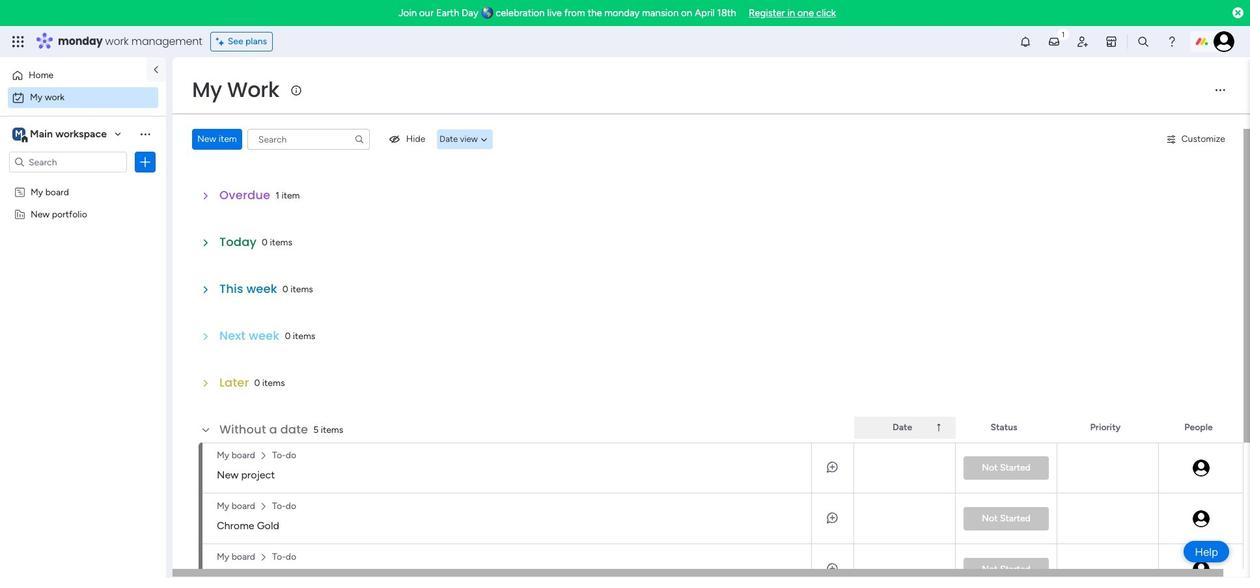 Task type: describe. For each thing, give the bounding box(es) containing it.
sort image
[[934, 423, 944, 433]]

search image
[[354, 134, 365, 145]]

0 horizontal spatial options image
[[139, 156, 152, 169]]

menu image
[[1214, 83, 1227, 96]]

0 vertical spatial option
[[8, 65, 139, 86]]

monday marketplace image
[[1105, 35, 1118, 48]]

workspace image
[[12, 127, 25, 141]]

2 vertical spatial jacob simon image
[[1192, 509, 1211, 529]]

1 horizontal spatial options image
[[181, 540, 191, 578]]

search everything image
[[1137, 35, 1150, 48]]

invite members image
[[1077, 35, 1090, 48]]

2 vertical spatial option
[[0, 180, 166, 183]]

see plans image
[[216, 35, 228, 49]]

workspace options image
[[139, 128, 152, 141]]



Task type: vqa. For each thing, say whether or not it's contained in the screenshot.
Help Image
yes



Task type: locate. For each thing, give the bounding box(es) containing it.
select product image
[[12, 35, 25, 48]]

None search field
[[247, 129, 370, 150]]

Search in workspace field
[[27, 155, 109, 170]]

1 image
[[1058, 27, 1070, 41]]

workspace selection element
[[12, 126, 109, 143]]

notifications image
[[1019, 35, 1032, 48]]

help image
[[1166, 35, 1179, 48]]

1 vertical spatial option
[[8, 87, 158, 108]]

update feed image
[[1048, 35, 1061, 48]]

Filter dashboard by text search field
[[247, 129, 370, 150]]

0 vertical spatial jacob simon image
[[1214, 31, 1235, 52]]

1 vertical spatial jacob simon image
[[1192, 459, 1211, 478]]

option
[[8, 65, 139, 86], [8, 87, 158, 108], [0, 180, 166, 183]]

1 vertical spatial options image
[[181, 540, 191, 578]]

jacob simon image
[[1214, 31, 1235, 52], [1192, 459, 1211, 478], [1192, 509, 1211, 529]]

0 vertical spatial options image
[[139, 156, 152, 169]]

column header
[[855, 417, 956, 439]]

options image
[[139, 156, 152, 169], [181, 540, 191, 578]]

list box
[[0, 178, 166, 401]]



